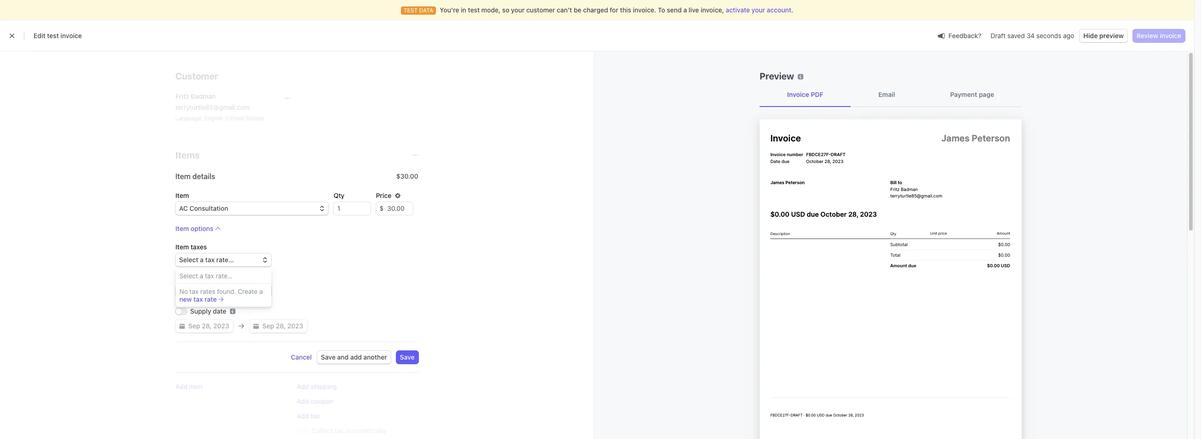 Task type: vqa. For each thing, say whether or not it's contained in the screenshot.
Item details
yes



Task type: describe. For each thing, give the bounding box(es) containing it.
draft saved 34 seconds ago
[[991, 32, 1074, 40]]

page
[[979, 91, 994, 98]]

fritz
[[175, 92, 189, 100]]

add coupon button
[[297, 397, 333, 406]]

cancel button
[[291, 353, 312, 362]]

item for item coupons
[[175, 275, 189, 282]]

item coupons
[[175, 275, 217, 282]]

qty
[[334, 192, 344, 200]]

2 horizontal spatial a
[[683, 6, 687, 14]]

34
[[1027, 32, 1035, 40]]

$30.00
[[396, 172, 418, 180]]

for
[[610, 6, 618, 14]]

item for item taxes
[[175, 243, 189, 251]]

you're in test mode, so your customer can't be charged for this invoice. to send a live invoice, activate your account .
[[440, 6, 793, 14]]

options
[[191, 225, 213, 233]]

send
[[667, 6, 682, 14]]

coupon
[[311, 398, 333, 406]]

invoice pdf
[[787, 91, 823, 98]]

select a tax rate…
[[179, 256, 234, 264]]

sep 28, 2023 for first 'sep 28, 2023' button from right
[[262, 322, 303, 330]]

ago
[[1063, 32, 1074, 40]]

collect tax automatically
[[312, 427, 387, 435]]

fritz badman terryturtle85@gmail.com language: english (united states)
[[175, 92, 264, 122]]

(united
[[225, 115, 244, 122]]

0 vertical spatial test
[[468, 6, 480, 14]]

select
[[179, 256, 198, 264]]

charged
[[583, 6, 608, 14]]

28, for svg icon
[[276, 322, 286, 330]]

to
[[658, 6, 665, 14]]

ac consultation
[[179, 205, 228, 212]]

hide preview button
[[1080, 29, 1127, 42]]

add for add shipping
[[297, 383, 309, 391]]

terryturtle85@gmail.com
[[175, 103, 250, 111]]

select a tax rate… button
[[175, 254, 271, 267]]

language:
[[175, 115, 203, 122]]

new tax rate link
[[179, 296, 224, 303]]

edit test invoice
[[34, 32, 82, 40]]

save button
[[396, 351, 418, 364]]

add tax
[[297, 412, 320, 420]]

save for save and add another
[[321, 354, 336, 361]]

badman
[[191, 92, 216, 100]]

invoice inside button
[[1160, 32, 1181, 40]]

in
[[461, 6, 466, 14]]

shipping
[[311, 383, 337, 391]]

account
[[767, 6, 791, 14]]

add for add tax
[[297, 412, 309, 420]]

email
[[878, 91, 895, 98]]

.
[[791, 6, 793, 14]]

item options button
[[175, 224, 221, 234]]

review
[[1137, 32, 1158, 40]]

add coupon
[[297, 398, 333, 406]]

preview
[[1099, 32, 1124, 40]]

feedback? button
[[934, 29, 985, 42]]

draft
[[991, 32, 1006, 40]]

no tax rates found. create a new tax rate
[[179, 288, 263, 303]]

add
[[350, 354, 362, 361]]

feedback?
[[948, 31, 981, 39]]

invoice
[[787, 91, 809, 98]]

seconds
[[1036, 32, 1061, 40]]

items
[[175, 150, 200, 160]]

saved
[[1007, 32, 1025, 40]]

payment page
[[950, 91, 994, 98]]

svg image inside 'sep 28, 2023' button
[[179, 324, 185, 329]]

english
[[204, 115, 223, 122]]

live
[[689, 6, 699, 14]]

pdf
[[811, 91, 823, 98]]

2023 for first 'sep 28, 2023' button from right
[[287, 322, 303, 330]]

$
[[380, 205, 384, 212]]

tax for collect
[[335, 427, 344, 435]]

add for add item
[[175, 383, 188, 391]]

coupons
[[191, 275, 217, 282]]

invoice,
[[701, 6, 724, 14]]



Task type: locate. For each thing, give the bounding box(es) containing it.
test
[[468, 6, 480, 14], [47, 32, 59, 40]]

1 invoice from the left
[[61, 32, 82, 40]]

tax right the no
[[190, 288, 199, 296]]

activate
[[726, 6, 750, 14]]

0 horizontal spatial 2023
[[213, 322, 229, 330]]

price
[[376, 192, 391, 200]]

invoice right edit
[[61, 32, 82, 40]]

2023 down "date"
[[213, 322, 229, 330]]

sep 28, 2023
[[188, 322, 229, 330], [262, 322, 303, 330]]

item details
[[175, 172, 215, 181]]

28, right svg icon
[[276, 322, 286, 330]]

your right activate
[[752, 6, 765, 14]]

item taxes
[[175, 243, 207, 251]]

add up the add tax
[[297, 398, 309, 406]]

test right in
[[468, 6, 480, 14]]

2 sep from the left
[[262, 322, 274, 330]]

add down add coupon button at the bottom left
[[297, 412, 309, 420]]

0 vertical spatial a
[[683, 6, 687, 14]]

ac consultation button
[[175, 202, 328, 215]]

item for item options
[[175, 225, 189, 233]]

item for item details
[[175, 172, 191, 181]]

2 invoice from the left
[[1160, 32, 1181, 40]]

hide preview
[[1083, 32, 1124, 40]]

automatically
[[346, 427, 387, 435]]

tax inside 'dropdown button'
[[205, 256, 215, 264]]

customer
[[175, 71, 218, 81]]

save and add another
[[321, 354, 387, 361]]

0 horizontal spatial test
[[47, 32, 59, 40]]

found.
[[217, 288, 236, 296]]

hide
[[1083, 32, 1098, 40]]

28, for svg image in 'sep 28, 2023' button
[[202, 322, 212, 330]]

0 horizontal spatial 28,
[[202, 322, 212, 330]]

payment
[[950, 91, 977, 98]]

your right so
[[511, 6, 525, 14]]

item left details
[[175, 172, 191, 181]]

customer
[[526, 6, 555, 14]]

1 horizontal spatial svg image
[[284, 96, 290, 101]]

add for add coupon
[[297, 398, 309, 406]]

ac
[[179, 205, 188, 212]]

tax down add coupon button at the bottom left
[[311, 412, 320, 420]]

save
[[321, 354, 336, 361], [400, 354, 415, 361]]

add tax button
[[297, 412, 320, 421]]

no
[[179, 288, 188, 296]]

tax
[[205, 256, 215, 264], [190, 288, 199, 296], [194, 296, 203, 303], [311, 412, 320, 420], [335, 427, 344, 435]]

can't
[[557, 6, 572, 14]]

1 horizontal spatial sep 28, 2023
[[262, 322, 303, 330]]

0 horizontal spatial sep 28, 2023
[[188, 322, 229, 330]]

date
[[213, 308, 226, 315]]

0 horizontal spatial save
[[321, 354, 336, 361]]

1 sep 28, 2023 from the left
[[188, 322, 229, 330]]

1 sep 28, 2023 button from the left
[[175, 320, 233, 333]]

tab list containing invoice pdf
[[760, 83, 1022, 107]]

save and add another button
[[317, 351, 391, 364]]

states)
[[246, 115, 264, 122]]

1 2023 from the left
[[213, 322, 229, 330]]

consultation
[[190, 205, 228, 212]]

2023 up cancel
[[287, 322, 303, 330]]

1 horizontal spatial test
[[468, 6, 480, 14]]

create
[[238, 288, 258, 296]]

review invoice button
[[1133, 29, 1185, 42]]

add inside button
[[175, 383, 188, 391]]

item up the no
[[175, 275, 189, 282]]

review invoice
[[1137, 32, 1181, 40]]

supply
[[190, 308, 211, 315]]

2 vertical spatial a
[[259, 288, 263, 296]]

cancel
[[291, 354, 312, 361]]

add up 'add coupon'
[[297, 383, 309, 391]]

2 28, from the left
[[276, 322, 286, 330]]

1 item from the top
[[175, 172, 191, 181]]

a
[[683, 6, 687, 14], [200, 256, 204, 264], [259, 288, 263, 296]]

supply date
[[190, 308, 226, 315]]

be
[[574, 6, 581, 14]]

3 item from the top
[[175, 225, 189, 233]]

tax left rate…
[[205, 256, 215, 264]]

add left item
[[175, 383, 188, 391]]

new
[[179, 296, 192, 303]]

add shipping button
[[297, 383, 337, 392]]

tax for add
[[311, 412, 320, 420]]

invoice
[[61, 32, 82, 40], [1160, 32, 1181, 40]]

add item
[[175, 383, 203, 391]]

and
[[337, 354, 349, 361]]

tab list
[[760, 83, 1022, 107]]

0 horizontal spatial sep 28, 2023 button
[[175, 320, 233, 333]]

1 vertical spatial svg image
[[179, 324, 185, 329]]

sep 28, 2023 for 2nd 'sep 28, 2023' button from right
[[188, 322, 229, 330]]

2 2023 from the left
[[287, 322, 303, 330]]

add item button
[[175, 383, 203, 392]]

svg image
[[284, 96, 290, 101], [179, 324, 185, 329]]

add
[[175, 383, 188, 391], [297, 383, 309, 391], [297, 398, 309, 406], [297, 412, 309, 420]]

tax right collect
[[335, 427, 344, 435]]

sep
[[188, 322, 200, 330], [262, 322, 274, 330]]

rate…
[[216, 256, 234, 264]]

save left and
[[321, 354, 336, 361]]

sep 28, 2023 button down supply
[[175, 320, 233, 333]]

2023
[[213, 322, 229, 330], [287, 322, 303, 330]]

1 horizontal spatial sep 28, 2023 button
[[249, 320, 307, 333]]

item
[[175, 172, 191, 181], [175, 192, 189, 200], [175, 225, 189, 233], [175, 243, 189, 251], [175, 275, 189, 282]]

add shipping
[[297, 383, 337, 391]]

sep for svg image in 'sep 28, 2023' button
[[188, 322, 200, 330]]

sep right svg icon
[[262, 322, 274, 330]]

svg image
[[253, 324, 259, 329]]

1 horizontal spatial your
[[752, 6, 765, 14]]

Select a tax rate… field
[[176, 269, 271, 284]]

a inside no tax rates found. create a new tax rate
[[259, 288, 263, 296]]

rates
[[200, 288, 215, 296]]

mode,
[[481, 6, 500, 14]]

tax up supply
[[194, 296, 203, 303]]

item for item
[[175, 192, 189, 200]]

sep 28, 2023 down supply date
[[188, 322, 229, 330]]

1 horizontal spatial invoice
[[1160, 32, 1181, 40]]

2 save from the left
[[400, 354, 415, 361]]

0 horizontal spatial your
[[511, 6, 525, 14]]

another
[[363, 354, 387, 361]]

1 sep from the left
[[188, 322, 200, 330]]

2 item from the top
[[175, 192, 189, 200]]

test right edit
[[47, 32, 59, 40]]

5 item from the top
[[175, 275, 189, 282]]

0 horizontal spatial invoice
[[61, 32, 82, 40]]

your
[[511, 6, 525, 14], [752, 6, 765, 14]]

0 horizontal spatial sep
[[188, 322, 200, 330]]

rate
[[205, 296, 217, 303]]

item up ac
[[175, 192, 189, 200]]

sep 28, 2023 button
[[175, 320, 233, 333], [249, 320, 307, 333]]

1 vertical spatial test
[[47, 32, 59, 40]]

save right another
[[400, 354, 415, 361]]

$0.00 text field
[[384, 202, 413, 215]]

2023 for 2nd 'sep 28, 2023' button from right
[[213, 322, 229, 330]]

tax inside button
[[311, 412, 320, 420]]

this
[[620, 6, 631, 14]]

0 horizontal spatial a
[[200, 256, 204, 264]]

details
[[192, 172, 215, 181]]

tax for no
[[190, 288, 199, 296]]

sep 28, 2023 button up cancel
[[249, 320, 307, 333]]

so
[[502, 6, 509, 14]]

0 horizontal spatial svg image
[[179, 324, 185, 329]]

28,
[[202, 322, 212, 330], [276, 322, 286, 330]]

sep 28, 2023 right svg icon
[[262, 322, 303, 330]]

1 horizontal spatial 28,
[[276, 322, 286, 330]]

2 sep 28, 2023 from the left
[[262, 322, 303, 330]]

a inside 'dropdown button'
[[200, 256, 204, 264]]

28, down supply date
[[202, 322, 212, 330]]

invoice right review
[[1160, 32, 1181, 40]]

a left live
[[683, 6, 687, 14]]

2 your from the left
[[752, 6, 765, 14]]

1 horizontal spatial sep
[[262, 322, 274, 330]]

$ button
[[376, 202, 384, 215]]

you're
[[440, 6, 459, 14]]

save for save
[[400, 354, 415, 361]]

1 save from the left
[[321, 354, 336, 361]]

a right the create
[[259, 288, 263, 296]]

1 28, from the left
[[202, 322, 212, 330]]

activate your account link
[[726, 6, 791, 15]]

preview
[[760, 71, 794, 81]]

sep for svg icon
[[262, 322, 274, 330]]

item options
[[175, 225, 213, 233]]

0 vertical spatial svg image
[[284, 96, 290, 101]]

1 vertical spatial a
[[200, 256, 204, 264]]

1 horizontal spatial save
[[400, 354, 415, 361]]

None text field
[[334, 202, 370, 215]]

a right select
[[200, 256, 204, 264]]

4 item from the top
[[175, 243, 189, 251]]

taxes
[[191, 243, 207, 251]]

item up select
[[175, 243, 189, 251]]

1 your from the left
[[511, 6, 525, 14]]

item inside 'button'
[[175, 225, 189, 233]]

1 horizontal spatial 2023
[[287, 322, 303, 330]]

sep down supply
[[188, 322, 200, 330]]

1 horizontal spatial a
[[259, 288, 263, 296]]

2 sep 28, 2023 button from the left
[[249, 320, 307, 333]]

item left options
[[175, 225, 189, 233]]



